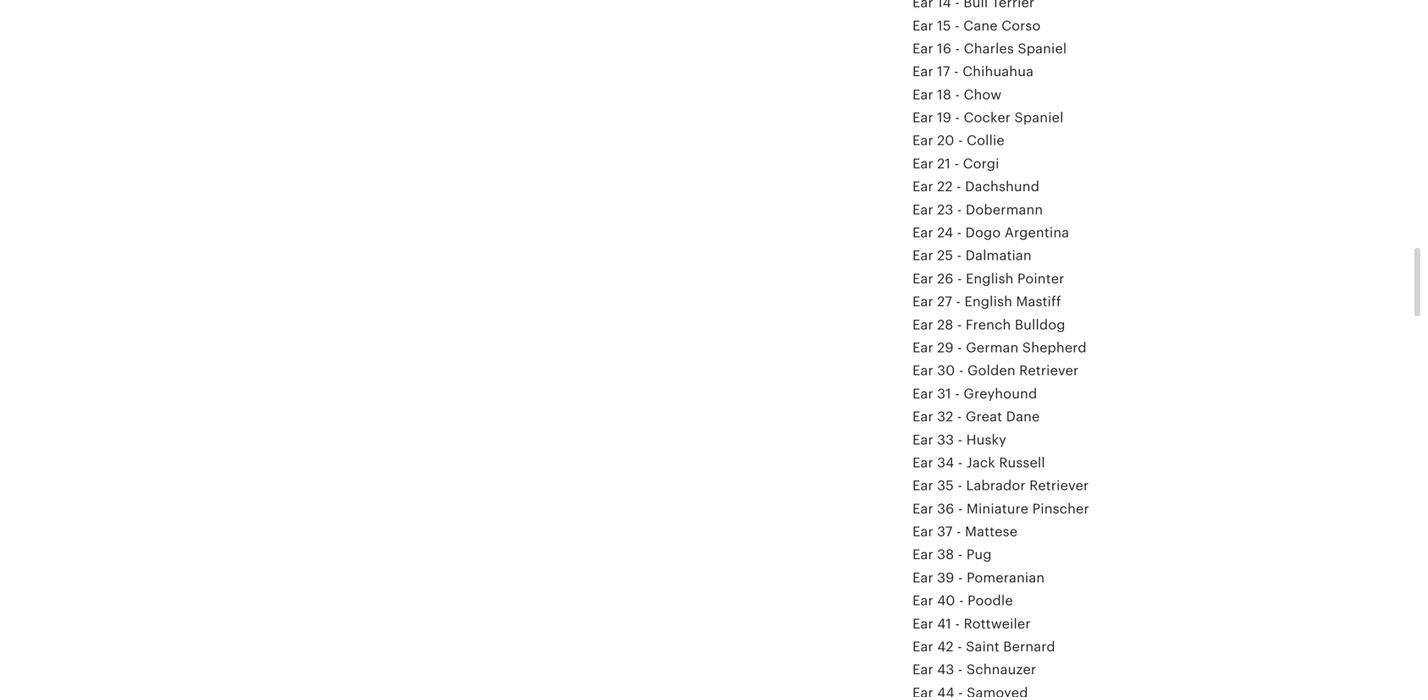 Task type: vqa. For each thing, say whether or not it's contained in the screenshot.
Very
no



Task type: describe. For each thing, give the bounding box(es) containing it.
pomeranian
[[967, 571, 1045, 586]]

23 ear from the top
[[913, 525, 934, 540]]

20
[[938, 133, 955, 148]]

greyhound
[[964, 387, 1038, 402]]

1 vertical spatial spaniel
[[1015, 110, 1064, 125]]

french
[[966, 317, 1012, 333]]

- right 29
[[958, 340, 963, 356]]

42
[[938, 640, 954, 655]]

miniature
[[967, 502, 1029, 517]]

- right 16
[[956, 41, 961, 56]]

1 vertical spatial english
[[965, 294, 1013, 310]]

25
[[938, 248, 954, 264]]

- right 41
[[956, 617, 960, 632]]

30
[[938, 363, 956, 379]]

32
[[938, 410, 954, 425]]

cocker
[[964, 110, 1011, 125]]

- right "30"
[[959, 363, 964, 379]]

chow
[[964, 87, 1002, 102]]

- right 21
[[955, 156, 960, 171]]

- right 36
[[959, 502, 963, 517]]

14 ear from the top
[[913, 317, 934, 333]]

24 ear from the top
[[913, 548, 934, 563]]

9 ear from the top
[[913, 202, 934, 217]]

bernard
[[1004, 640, 1056, 655]]

16
[[938, 41, 952, 56]]

- right 22
[[957, 179, 962, 194]]

- right '42'
[[958, 640, 963, 655]]

chihuahua
[[963, 64, 1034, 79]]

corso
[[1002, 18, 1041, 33]]

28
[[938, 317, 954, 333]]

35
[[938, 479, 954, 494]]

7 ear from the top
[[913, 156, 934, 171]]

husky
[[967, 433, 1007, 448]]

- right 37 at bottom right
[[957, 525, 962, 540]]

dobermann
[[966, 202, 1044, 217]]

shepherd
[[1023, 340, 1087, 356]]

german
[[966, 340, 1019, 356]]

27
[[938, 294, 953, 310]]

mattese
[[966, 525, 1018, 540]]

- right 39
[[959, 571, 963, 586]]

- right 34 on the bottom right of the page
[[958, 456, 963, 471]]

- right 27
[[956, 294, 961, 310]]

36
[[938, 502, 955, 517]]

15
[[938, 18, 952, 33]]

17 ear from the top
[[913, 387, 934, 402]]

ear 15 - cane corso ear 16 - charles spaniel ear 17 - chihuahua ear 18 - chow ear 19 - cocker spaniel ear 20 - collie ear 21 - corgi ear 22 - dachshund ear 23 - dobermann ear 24 - dogo argentina ear 25 - dalmatian ear 26 - english pointer ear 27 - english mastiff ear 28 - french bulldog ear 29 - german shepherd ear 30 - golden retriever ear 31 - greyhound ear 32 - great dane ear 33 - husky ear 34 - jack russell ear 35 - labrador retriever ear 36 - miniature pinscher ear 37 - mattese ear 38 - pug ear 39 - pomeranian ear 40 - poodle ear 41 - rottweiler ear 42 - saint bernard ear 43 - schnauzer
[[913, 18, 1090, 678]]

10 ear from the top
[[913, 225, 934, 241]]

schnauzer
[[967, 663, 1037, 678]]

- right the 38
[[958, 548, 963, 563]]

27 ear from the top
[[913, 617, 934, 632]]

- right "23" on the right
[[958, 202, 963, 217]]

24
[[938, 225, 954, 241]]

21
[[938, 156, 951, 171]]

11 ear from the top
[[913, 248, 934, 264]]

20 ear from the top
[[913, 456, 934, 471]]

golden
[[968, 363, 1016, 379]]

31
[[938, 387, 952, 402]]

0 vertical spatial retriever
[[1020, 363, 1079, 379]]

19
[[938, 110, 952, 125]]

- right 24
[[957, 225, 962, 241]]

jack
[[967, 456, 996, 471]]

rottweiler
[[964, 617, 1031, 632]]

5 ear from the top
[[913, 110, 934, 125]]

17
[[938, 64, 951, 79]]

dane
[[1007, 410, 1040, 425]]

19 ear from the top
[[913, 433, 934, 448]]

21 ear from the top
[[913, 479, 934, 494]]

- right 15
[[955, 18, 960, 33]]

- right 40
[[960, 594, 964, 609]]

26
[[938, 271, 954, 287]]

28 ear from the top
[[913, 640, 934, 655]]

18 ear from the top
[[913, 410, 934, 425]]



Task type: locate. For each thing, give the bounding box(es) containing it.
- right 32
[[958, 410, 963, 425]]

ear left 26
[[913, 271, 934, 287]]

- right the 28
[[958, 317, 962, 333]]

ear left "23" on the right
[[913, 202, 934, 217]]

pinscher
[[1033, 502, 1090, 517]]

pointer
[[1018, 271, 1065, 287]]

dogo
[[966, 225, 1001, 241]]

saint
[[966, 640, 1000, 655]]

- right 20
[[959, 133, 963, 148]]

english
[[966, 271, 1014, 287], [965, 294, 1013, 310]]

argentina
[[1005, 225, 1070, 241]]

0 vertical spatial english
[[966, 271, 1014, 287]]

dalmatian
[[966, 248, 1032, 264]]

ear left 39
[[913, 571, 934, 586]]

cane
[[964, 18, 998, 33]]

ear left 40
[[913, 594, 934, 609]]

40
[[938, 594, 956, 609]]

18
[[938, 87, 952, 102]]

charles
[[964, 41, 1015, 56]]

ear left 24
[[913, 225, 934, 241]]

ear left 36
[[913, 502, 934, 517]]

poodle
[[968, 594, 1014, 609]]

25 ear from the top
[[913, 571, 934, 586]]

ear left 27
[[913, 294, 934, 310]]

ear left 31
[[913, 387, 934, 402]]

ear left 16
[[913, 41, 934, 56]]

- right 17
[[955, 64, 959, 79]]

spaniel
[[1018, 41, 1067, 56], [1015, 110, 1064, 125]]

retriever down shepherd
[[1020, 363, 1079, 379]]

english down dalmatian
[[966, 271, 1014, 287]]

retriever up pinscher
[[1030, 479, 1089, 494]]

- right 25 at the right top of page
[[957, 248, 962, 264]]

ear left 25 at the right top of page
[[913, 248, 934, 264]]

16 ear from the top
[[913, 363, 934, 379]]

ear left the 38
[[913, 548, 934, 563]]

-
[[955, 18, 960, 33], [956, 41, 961, 56], [955, 64, 959, 79], [956, 87, 960, 102], [956, 110, 960, 125], [959, 133, 963, 148], [955, 156, 960, 171], [957, 179, 962, 194], [958, 202, 963, 217], [957, 225, 962, 241], [957, 248, 962, 264], [958, 271, 963, 287], [956, 294, 961, 310], [958, 317, 962, 333], [958, 340, 963, 356], [959, 363, 964, 379], [956, 387, 960, 402], [958, 410, 963, 425], [958, 433, 963, 448], [958, 456, 963, 471], [958, 479, 963, 494], [959, 502, 963, 517], [957, 525, 962, 540], [958, 548, 963, 563], [959, 571, 963, 586], [960, 594, 964, 609], [956, 617, 960, 632], [958, 640, 963, 655], [959, 663, 963, 678]]

ear left 21
[[913, 156, 934, 171]]

22 ear from the top
[[913, 502, 934, 517]]

corgi
[[963, 156, 1000, 171]]

- right 19
[[956, 110, 960, 125]]

26 ear from the top
[[913, 594, 934, 609]]

spaniel down corso
[[1018, 41, 1067, 56]]

33
[[938, 433, 955, 448]]

ear left 15
[[913, 18, 934, 33]]

ear left 17
[[913, 64, 934, 79]]

spaniel right cocker
[[1015, 110, 1064, 125]]

13 ear from the top
[[913, 294, 934, 310]]

labrador
[[967, 479, 1026, 494]]

1 ear from the top
[[913, 18, 934, 33]]

ear left 33
[[913, 433, 934, 448]]

ear left 22
[[913, 179, 934, 194]]

pug
[[967, 548, 992, 563]]

15 ear from the top
[[913, 340, 934, 356]]

ear left 35
[[913, 479, 934, 494]]

6 ear from the top
[[913, 133, 934, 148]]

ear left "30"
[[913, 363, 934, 379]]

- right 18
[[956, 87, 960, 102]]

23
[[938, 202, 954, 217]]

ear
[[913, 18, 934, 33], [913, 41, 934, 56], [913, 64, 934, 79], [913, 87, 934, 102], [913, 110, 934, 125], [913, 133, 934, 148], [913, 156, 934, 171], [913, 179, 934, 194], [913, 202, 934, 217], [913, 225, 934, 241], [913, 248, 934, 264], [913, 271, 934, 287], [913, 294, 934, 310], [913, 317, 934, 333], [913, 340, 934, 356], [913, 363, 934, 379], [913, 387, 934, 402], [913, 410, 934, 425], [913, 433, 934, 448], [913, 456, 934, 471], [913, 479, 934, 494], [913, 502, 934, 517], [913, 525, 934, 540], [913, 548, 934, 563], [913, 571, 934, 586], [913, 594, 934, 609], [913, 617, 934, 632], [913, 640, 934, 655], [913, 663, 934, 678]]

great
[[966, 410, 1003, 425]]

4 ear from the top
[[913, 87, 934, 102]]

ear left 29
[[913, 340, 934, 356]]

0 vertical spatial spaniel
[[1018, 41, 1067, 56]]

39
[[938, 571, 955, 586]]

ear left the 28
[[913, 317, 934, 333]]

english up the french
[[965, 294, 1013, 310]]

ear left 18
[[913, 87, 934, 102]]

37
[[938, 525, 953, 540]]

22
[[938, 179, 953, 194]]

ear left 43
[[913, 663, 934, 678]]

29 ear from the top
[[913, 663, 934, 678]]

russell
[[1000, 456, 1046, 471]]

ear left 34 on the bottom right of the page
[[913, 456, 934, 471]]

- right 31
[[956, 387, 960, 402]]

mastiff
[[1017, 294, 1062, 310]]

- right 26
[[958, 271, 963, 287]]

- right 33
[[958, 433, 963, 448]]

ear left 41
[[913, 617, 934, 632]]

ear left 19
[[913, 110, 934, 125]]

1 vertical spatial retriever
[[1030, 479, 1089, 494]]

8 ear from the top
[[913, 179, 934, 194]]

bulldog
[[1015, 317, 1066, 333]]

41
[[938, 617, 952, 632]]

ear left 20
[[913, 133, 934, 148]]

29
[[938, 340, 954, 356]]

collie
[[967, 133, 1005, 148]]

34
[[938, 456, 955, 471]]

- right 43
[[959, 663, 963, 678]]

ear left 37 at bottom right
[[913, 525, 934, 540]]

- right 35
[[958, 479, 963, 494]]

2 ear from the top
[[913, 41, 934, 56]]

ear left '42'
[[913, 640, 934, 655]]

12 ear from the top
[[913, 271, 934, 287]]

38
[[938, 548, 955, 563]]

3 ear from the top
[[913, 64, 934, 79]]

retriever
[[1020, 363, 1079, 379], [1030, 479, 1089, 494]]

dachshund
[[966, 179, 1040, 194]]

ear left 32
[[913, 410, 934, 425]]

43
[[938, 663, 955, 678]]



